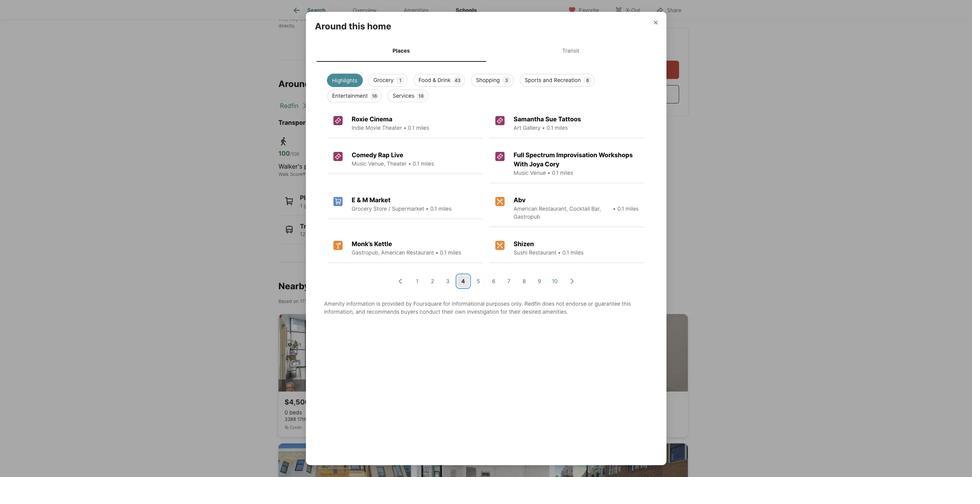 Task type: locate. For each thing, give the bounding box(es) containing it.
not
[[306, 9, 313, 15], [335, 16, 342, 22], [556, 301, 565, 307]]

1 vertical spatial 0
[[285, 410, 288, 416]]

photo of 638 14th st, san francisco, ca 94114 image
[[417, 314, 550, 392]]

& right e
[[357, 196, 361, 204]]

0.1 inside 'monk's kettle gastropub, american restaurant • 0.1 miles'
[[440, 249, 447, 256]]

walk
[[279, 172, 289, 177]]

0 vertical spatial 8
[[586, 77, 589, 83]]

8 left 9
[[523, 278, 526, 285]]

1 horizontal spatial to
[[485, 9, 490, 15]]

paradise inside walker's paradise walk score ®
[[304, 163, 329, 170]]

1 horizontal spatial 1
[[399, 77, 402, 83]]

1 horizontal spatial ®
[[378, 172, 381, 177]]

1 horizontal spatial san
[[338, 299, 347, 304]]

/100 up walker's
[[290, 151, 300, 157]]

supermarket
[[392, 205, 424, 212]]

1 horizontal spatial be
[[491, 9, 497, 15]]

paradise down rap
[[371, 163, 396, 170]]

score for rider's
[[366, 172, 378, 177]]

3
[[505, 77, 508, 83], [446, 278, 450, 285]]

abv
[[514, 196, 526, 204]]

3 right the 2 button
[[446, 278, 450, 285]]

0 vertical spatial redfin
[[279, 9, 292, 15]]

1 horizontal spatial grocery
[[374, 77, 394, 83]]

2 100 /100 from the left
[[350, 150, 371, 157]]

100
[[279, 150, 290, 157], [350, 150, 361, 157]]

shizen sushi restaurant • 0.1 miles
[[514, 240, 584, 256]]

1 vertical spatial redfin
[[280, 102, 299, 110]]

® right bike
[[439, 172, 442, 177]]

san right st,
[[315, 417, 323, 422]]

paradise inside rider's paradise transit score ®
[[371, 163, 396, 170]]

score down biker's
[[427, 172, 439, 177]]

7 button
[[503, 275, 515, 288]]

2 /100 from the left
[[361, 151, 371, 157]]

around this home dialog
[[306, 12, 667, 466]]

® for rider's
[[378, 172, 381, 177]]

0 up 3388
[[285, 410, 288, 416]]

around inside dialog
[[315, 21, 347, 32]]

1 horizontal spatial their
[[509, 309, 521, 315]]

8 inside 8 button
[[523, 278, 526, 285]]

0 vertical spatial for
[[443, 301, 450, 307]]

2 restaurant from the left
[[529, 249, 557, 256]]

0 horizontal spatial 8
[[523, 278, 526, 285]]

restaurant down shizen
[[529, 249, 557, 256]]

® inside walker's paradise walk score ®
[[303, 172, 306, 177]]

•
[[404, 124, 407, 131], [542, 124, 545, 131], [408, 160, 411, 167], [548, 170, 551, 176], [426, 205, 429, 212], [613, 205, 616, 212], [436, 249, 439, 256], [558, 249, 561, 256]]

®
[[303, 172, 306, 177], [378, 172, 381, 177], [439, 172, 442, 177]]

list box inside around this home dialog
[[321, 71, 651, 102]]

their down only.
[[509, 309, 521, 315]]

1731 up california
[[312, 79, 332, 90]]

american up gastropub
[[514, 205, 538, 212]]

9 button
[[534, 275, 546, 288]]

theater down live
[[387, 160, 407, 167]]

american inside 'monk's kettle gastropub, american restaurant • 0.1 miles'
[[381, 249, 405, 256]]

paradise right biker's
[[437, 163, 462, 170]]

2 horizontal spatial transit
[[562, 47, 580, 54]]

american inside american restaurant, cocktail bar, gastropub
[[514, 205, 538, 212]]

1 paradise from the left
[[304, 163, 329, 170]]

market
[[370, 196, 391, 204]]

0 horizontal spatial score
[[290, 172, 303, 177]]

/100 for rider's
[[361, 151, 371, 157]]

/100 for walker's
[[290, 151, 300, 157]]

st left near
[[322, 299, 326, 304]]

1 vertical spatial 1
[[300, 203, 302, 209]]

endorse up the change
[[314, 9, 332, 15]]

1 up services
[[399, 77, 402, 83]]

american down kettle
[[381, 249, 405, 256]]

100 /100 up rider's at the left top
[[350, 150, 371, 157]]

photo of 87 elgin park, san francisco, ca 94103 image
[[279, 444, 411, 478]]

photo of 1863 mission st unit 402, san francisco, ca 94103 image
[[417, 444, 550, 478]]

gallery
[[523, 124, 541, 131]]

joya
[[530, 160, 544, 168]]

3388 17th st, san francisco, ca 94110
[[285, 417, 369, 422]]

1 horizontal spatial score
[[366, 172, 378, 177]]

& inside e & m market grocery store / supermarket • 0.1 miles
[[357, 196, 361, 204]]

be up contact
[[491, 9, 497, 15]]

buyers
[[401, 309, 418, 315]]

francisco down 16
[[363, 102, 391, 110]]

is
[[377, 301, 381, 307]]

paradise inside biker's paradise bike score ®
[[437, 163, 462, 170]]

1 restaurant from the left
[[407, 249, 434, 256]]

theater inside the roxie cinema indie movie theater • 0.1 miles
[[382, 124, 402, 131]]

1 school from the left
[[423, 16, 437, 22]]

endorse up amenities.
[[566, 301, 587, 307]]

amenities.
[[543, 309, 568, 315]]

100 /100 for walker's
[[279, 150, 300, 157]]

1 vertical spatial 1731
[[300, 299, 310, 304]]

0 vertical spatial are
[[457, 9, 464, 15]]

restaurant up the 1 button
[[407, 249, 434, 256]]

does up amenities.
[[542, 301, 555, 307]]

list box
[[321, 71, 651, 102]]

redfin for redfin
[[280, 102, 299, 110]]

roxie
[[352, 115, 368, 123]]

0 horizontal spatial grocery
[[352, 205, 372, 212]]

1 horizontal spatial 8
[[586, 77, 589, 83]]

1 vertical spatial not
[[335, 16, 342, 22]]

® inside rider's paradise transit score ®
[[378, 172, 381, 177]]

1 horizontal spatial guarantee
[[595, 301, 621, 307]]

grocery
[[374, 77, 394, 83], [352, 205, 372, 212]]

paradise for rider's paradise
[[371, 163, 396, 170]]

3388
[[285, 417, 296, 422]]

2 horizontal spatial 1
[[416, 278, 419, 285]]

restaurant,
[[539, 205, 568, 212]]

0 vertical spatial or
[[333, 9, 337, 15]]

tab list
[[279, 0, 497, 19], [315, 40, 657, 62]]

0.1 inside the full spectrum improvisation workshops with joya cory music venue • 0.1 miles
[[552, 170, 559, 176]]

1 left grocery, at top
[[300, 203, 302, 209]]

• right supermarket
[[426, 205, 429, 212]]

100 /100 up walker's
[[279, 150, 300, 157]]

0 vertical spatial this
[[362, 9, 370, 15]]

1 vertical spatial 8
[[523, 278, 526, 285]]

san francisco
[[350, 102, 391, 110]]

0 vertical spatial places
[[393, 47, 410, 54]]

• right the bar, on the top of the page
[[613, 205, 616, 212]]

• down "cory"
[[548, 170, 551, 176]]

1 horizontal spatial does
[[542, 301, 555, 307]]

10
[[552, 278, 558, 285]]

change
[[300, 16, 316, 22]]

school down a on the right of page
[[510, 16, 525, 22]]

1 their from the left
[[442, 309, 454, 315]]

0 horizontal spatial san
[[315, 417, 323, 422]]

• up 10 button
[[558, 249, 561, 256]]

tab list up home
[[279, 0, 497, 19]]

and inside 'amenity information is provided by foursquare for informational purposes only. redfin does not endorse or guarantee this information, and recommends buyers conduct their own investigation for their desired amenities.'
[[356, 309, 365, 315]]

and down "information"
[[356, 309, 365, 315]]

0 horizontal spatial 100
[[279, 150, 290, 157]]

restaurant
[[407, 249, 434, 256], [529, 249, 557, 256]]

& right the food
[[433, 77, 436, 83]]

2 vertical spatial redfin
[[525, 301, 541, 307]]

1731
[[312, 79, 332, 90], [300, 299, 310, 304]]

8 right recreation
[[586, 77, 589, 83]]

0 horizontal spatial be
[[375, 16, 380, 22]]

1 horizontal spatial /100
[[361, 151, 371, 157]]

&
[[433, 77, 436, 83], [357, 196, 361, 204]]

2
[[431, 278, 434, 285]]

are down redfin does not endorse or guarantee this information.
[[326, 16, 333, 22]]

not up the change
[[306, 9, 313, 15]]

venue
[[530, 170, 546, 176]]

are
[[457, 9, 464, 15], [326, 16, 333, 22]]

score down venue,
[[366, 172, 378, 177]]

does up may
[[294, 9, 304, 15]]

2 vertical spatial 1
[[416, 278, 419, 285]]

1 vertical spatial be
[[375, 16, 380, 22]]

around 1731 15th st
[[279, 79, 364, 90]]

0 horizontal spatial 15th
[[311, 299, 320, 304]]

2 vertical spatial and
[[356, 309, 365, 315]]

transit down rider's at the left top
[[350, 172, 365, 177]]

0 vertical spatial san
[[350, 102, 361, 110]]

music down the with
[[514, 170, 529, 176]]

transportation
[[279, 119, 323, 126]]

2 button
[[427, 275, 439, 288]]

® inside biker's paradise bike score ®
[[439, 172, 442, 177]]

school down the service
[[423, 16, 437, 22]]

0 vertical spatial 3
[[505, 77, 508, 83]]

contact
[[578, 41, 610, 50]]

redfin link
[[280, 102, 299, 110]]

• inside the roxie cinema indie movie theater • 0.1 miles
[[404, 124, 407, 131]]

1 vertical spatial american
[[381, 249, 405, 256]]

be
[[491, 9, 497, 15], [375, 16, 380, 22]]

redfin up desired
[[525, 301, 541, 307]]

san right near
[[338, 299, 347, 304]]

1 ® from the left
[[303, 172, 306, 177]]

only.
[[511, 301, 523, 307]]

1 horizontal spatial not
[[335, 16, 342, 22]]

district
[[526, 16, 541, 22]]

0 horizontal spatial school
[[423, 16, 437, 22]]

/100 up rider's at the left top
[[361, 151, 371, 157]]

francisco,
[[325, 417, 347, 422]]

2 horizontal spatial paradise
[[437, 163, 462, 170]]

1 horizontal spatial transit
[[350, 172, 365, 177]]

grocery up 16
[[374, 77, 394, 83]]

100 up rider's at the left top
[[350, 150, 361, 157]]

0 horizontal spatial ®
[[303, 172, 306, 177]]

0 horizontal spatial &
[[357, 196, 361, 204]]

e & m market grocery store / supermarket • 0.1 miles
[[352, 196, 452, 212]]

100 for rider's
[[350, 150, 361, 157]]

1731 right on
[[300, 299, 310, 304]]

• right gallery
[[542, 124, 545, 131]]

recommends
[[367, 309, 400, 315]]

list box containing grocery
[[321, 71, 651, 102]]

2 ® from the left
[[378, 172, 381, 177]]

0 vertical spatial to
[[485, 9, 490, 15]]

0 vertical spatial american
[[514, 205, 538, 212]]

2 their from the left
[[509, 309, 521, 315]]

cory
[[545, 160, 560, 168]]

2 vertical spatial not
[[556, 301, 565, 307]]

score down walker's
[[290, 172, 303, 177]]

grocery down m in the top left of the page
[[352, 205, 372, 212]]

1 vertical spatial places
[[300, 194, 320, 202]]

redfin up they
[[279, 9, 292, 15]]

0 vertical spatial and
[[317, 16, 325, 22]]

2 100 from the left
[[350, 150, 361, 157]]

tab list up shopping
[[315, 40, 657, 62]]

1 vertical spatial guarantee
[[595, 301, 621, 307]]

• inside 'monk's kettle gastropub, american restaurant • 0.1 miles'
[[436, 249, 439, 256]]

1 horizontal spatial or
[[588, 301, 593, 307]]

miles inside 'monk's kettle gastropub, american restaurant • 0.1 miles'
[[448, 249, 461, 256]]

1 vertical spatial 3
[[446, 278, 450, 285]]

rider's
[[350, 163, 369, 170]]

0 inside places 1 grocery, 37 restaurants, 0 parks
[[366, 203, 369, 209]]

1 vertical spatial tab list
[[315, 40, 657, 62]]

• inside the full spectrum improvisation workshops with joya cory music venue • 0.1 miles
[[548, 170, 551, 176]]

• up the 2 button
[[436, 249, 439, 256]]

they
[[279, 16, 288, 22]]

3 right shopping
[[505, 77, 508, 83]]

transit up recreation
[[562, 47, 580, 54]]

0
[[366, 203, 369, 209], [285, 410, 288, 416]]

0 horizontal spatial for
[[443, 301, 450, 307]]

francisco left is
[[348, 299, 369, 304]]

0 vertical spatial 1
[[399, 77, 402, 83]]

3 score from the left
[[427, 172, 439, 177]]

monk's kettle gastropub, american restaurant • 0.1 miles
[[352, 240, 461, 256]]

15th down nearby rentals
[[311, 299, 320, 304]]

restaurant inside shizen sushi restaurant • 0.1 miles
[[529, 249, 557, 256]]

places inside 'tab'
[[393, 47, 410, 54]]

0 horizontal spatial and
[[317, 16, 325, 22]]

15th
[[334, 79, 353, 90], [311, 299, 320, 304]]

® for walker's
[[303, 172, 306, 177]]

® down venue,
[[378, 172, 381, 177]]

search link
[[292, 6, 326, 15]]

1 100 from the left
[[279, 150, 290, 157]]

transit inside tab
[[562, 47, 580, 54]]

places for places 1 grocery, 37 restaurants, 0 parks
[[300, 194, 320, 202]]

a
[[516, 9, 519, 15]]

1 horizontal spatial places
[[393, 47, 410, 54]]

• inside samantha sue tattoos art gallery • 0.1 miles
[[542, 124, 545, 131]]

tab list containing places
[[315, 40, 657, 62]]

3 paradise from the left
[[437, 163, 462, 170]]

0 horizontal spatial to
[[369, 16, 373, 22]]

1 100 /100 from the left
[[279, 150, 300, 157]]

places tab
[[317, 41, 486, 60]]

1 /100 from the left
[[290, 151, 300, 157]]

score inside walker's paradise walk score ®
[[290, 172, 303, 177]]

to inside the guaranteed to be accurate. to verify school enrollment eligibility, contact the school district directly.
[[369, 16, 373, 22]]

2 horizontal spatial score
[[427, 172, 439, 177]]

redfin
[[279, 9, 292, 15], [280, 102, 299, 110], [525, 301, 541, 307]]

0 horizontal spatial places
[[300, 194, 320, 202]]

nearby
[[279, 281, 310, 292]]

contact
[[484, 16, 501, 22]]

2 vertical spatial san
[[315, 417, 323, 422]]

1 vertical spatial this
[[349, 21, 365, 32]]

15th up entertainment
[[334, 79, 353, 90]]

0 vertical spatial tab list
[[279, 0, 497, 19]]

0 vertical spatial around
[[315, 21, 347, 32]]

eligibility,
[[463, 16, 483, 22]]

miles inside e & m market grocery store / supermarket • 0.1 miles
[[439, 205, 452, 212]]

2 paradise from the left
[[371, 163, 396, 170]]

• left biker's
[[408, 160, 411, 167]]

gastropub,
[[352, 249, 380, 256]]

0 horizontal spatial around
[[279, 79, 310, 90]]

1 left 2
[[416, 278, 419, 285]]

1 vertical spatial transit
[[350, 172, 365, 177]]

0 left the parks
[[366, 203, 369, 209]]

0 horizontal spatial endorse
[[314, 9, 332, 15]]

0 vertical spatial grocery
[[374, 77, 394, 83]]

not down redfin does not endorse or guarantee this information.
[[335, 16, 342, 22]]

1 horizontal spatial 0
[[366, 203, 369, 209]]

and right sports
[[543, 77, 553, 83]]

redfin up transportation
[[280, 102, 299, 110]]

1 horizontal spatial endorse
[[566, 301, 587, 307]]

2 horizontal spatial san
[[350, 102, 361, 110]]

or inside 'amenity information is provided by foursquare for informational purposes only. redfin does not endorse or guarantee this information, and recommends buyers conduct their own investigation for their desired amenities.'
[[588, 301, 593, 307]]

around for around 1731 15th st
[[279, 79, 310, 90]]

schools
[[456, 7, 477, 13]]

transit inside 'button'
[[300, 223, 321, 230]]

st up entertainment
[[355, 79, 364, 90]]

conduct
[[420, 309, 441, 315]]

photo of 3388 17th st, san francisco, ca 94110 image
[[279, 314, 411, 392]]

to down overview at the top left
[[369, 16, 373, 22]]

0 horizontal spatial or
[[333, 9, 337, 15]]

directly.
[[279, 23, 296, 29]]

st,
[[308, 417, 314, 422]]

0 horizontal spatial 0
[[285, 410, 288, 416]]

1 score from the left
[[290, 172, 303, 177]]

around down redfin does not endorse or guarantee this information.
[[315, 21, 347, 32]]

1 horizontal spatial 15th
[[334, 79, 353, 90]]

or
[[333, 9, 337, 15], [588, 301, 593, 307]]

0 horizontal spatial their
[[442, 309, 454, 315]]

amenity
[[324, 301, 345, 307]]

3 ® from the left
[[439, 172, 442, 177]]

1 horizontal spatial 100 /100
[[350, 150, 371, 157]]

their left own at the bottom left of page
[[442, 309, 454, 315]]

0 vertical spatial music
[[352, 160, 367, 167]]

1 vertical spatial are
[[326, 16, 333, 22]]

endorse inside 'amenity information is provided by foursquare for informational purposes only. redfin does not endorse or guarantee this information, and recommends buyers conduct their own investigation for their desired amenities.'
[[566, 301, 587, 307]]

be down information.
[[375, 16, 380, 22]]

0 vertical spatial be
[[491, 9, 497, 15]]

venue,
[[368, 160, 386, 167]]

places down the guaranteed to be accurate. to verify school enrollment eligibility, contact the school district directly.
[[393, 47, 410, 54]]

for right foursquare
[[443, 301, 450, 307]]

0.1
[[408, 124, 415, 131], [547, 124, 554, 131], [413, 160, 420, 167], [552, 170, 559, 176], [430, 205, 437, 212], [618, 205, 624, 212], [440, 249, 447, 256], [563, 249, 569, 256]]

0 horizontal spatial 100 /100
[[279, 150, 300, 157]]

1 vertical spatial francisco
[[348, 299, 369, 304]]

and down search at the top left
[[317, 16, 325, 22]]

• inside e & m market grocery store / supermarket • 0.1 miles
[[426, 205, 429, 212]]

4
[[461, 278, 465, 285]]

san down entertainment
[[350, 102, 361, 110]]

0 vertical spatial theater
[[382, 124, 402, 131]]

1 vertical spatial grocery
[[352, 205, 372, 212]]

score inside biker's paradise bike score ®
[[427, 172, 439, 177]]

investigation
[[467, 309, 499, 315]]

• down 'mission'
[[404, 124, 407, 131]]

school
[[423, 16, 437, 22], [510, 16, 525, 22]]

amenities
[[404, 7, 429, 13]]

dolores
[[427, 102, 449, 110]]

3 inside button
[[446, 278, 450, 285]]

sue
[[546, 115, 557, 123]]

are up enrollment
[[457, 9, 464, 15]]

paradise right walker's
[[304, 163, 329, 170]]

100 /100 for rider's
[[350, 150, 371, 157]]

transit down grocery, at top
[[300, 223, 321, 230]]

0 horizontal spatial does
[[294, 9, 304, 15]]

2 vertical spatial transit
[[300, 223, 321, 230]]

2 horizontal spatial and
[[543, 77, 553, 83]]

1 horizontal spatial and
[[356, 309, 365, 315]]

1 vertical spatial to
[[369, 16, 373, 22]]

desired
[[522, 309, 541, 315]]

1 vertical spatial does
[[542, 301, 555, 307]]

100 up walker's
[[279, 150, 290, 157]]

0.1 inside the roxie cinema indie movie theater • 0.1 miles
[[408, 124, 415, 131]]

not up amenities.
[[556, 301, 565, 307]]

around up redfin link
[[279, 79, 310, 90]]

for down purposes
[[501, 309, 508, 315]]

® right walk
[[303, 172, 306, 177]]

1 vertical spatial endorse
[[566, 301, 587, 307]]

score inside rider's paradise transit score ®
[[366, 172, 378, 177]]

to up contact
[[485, 9, 490, 15]]

theater inside comedy rap live music venue, theater • 0.1 miles
[[387, 160, 407, 167]]

theater down cinema
[[382, 124, 402, 131]]

places inside places 1 grocery, 37 restaurants, 0 parks
[[300, 194, 320, 202]]

places up grocery, at top
[[300, 194, 320, 202]]

photo of 45 dorland st unit 4, san francisco, ca 94110 image
[[556, 444, 688, 478]]

shizen
[[514, 240, 534, 248]]

1 horizontal spatial 100
[[350, 150, 361, 157]]

music down comedy
[[352, 160, 367, 167]]

entertainment
[[332, 92, 368, 99]]

2 score from the left
[[366, 172, 378, 177]]

around this home element
[[315, 12, 401, 32]]

places 1 grocery, 37 restaurants, 0 parks
[[300, 194, 385, 209]]

0 vertical spatial transit
[[562, 47, 580, 54]]

by
[[406, 301, 412, 307]]



Task type: vqa. For each thing, say whether or not it's contained in the screenshot.


Task type: describe. For each thing, give the bounding box(es) containing it.
paradise for biker's paradise
[[437, 163, 462, 170]]

amenity information is provided by foursquare for informational purposes only. redfin does not endorse or guarantee this information, and recommends buyers conduct their own investigation for their desired amenities.
[[324, 301, 631, 315]]

kettle
[[374, 240, 392, 248]]

• 0.1 miles
[[613, 205, 639, 212]]

recreation
[[554, 77, 581, 83]]

0 vertical spatial does
[[294, 9, 304, 15]]

0 vertical spatial 15th
[[334, 79, 353, 90]]

9
[[538, 278, 541, 285]]

intended
[[465, 9, 484, 15]]

reference
[[520, 9, 541, 15]]

food & drink 43
[[419, 77, 461, 83]]

spectrum
[[526, 151, 555, 159]]

search
[[307, 7, 326, 13]]

rap
[[378, 151, 390, 159]]

6
[[492, 278, 495, 285]]

live
[[391, 151, 403, 159]]

be inside the guaranteed to be accurate. to verify school enrollment eligibility, contact the school district directly.
[[375, 16, 380, 22]]

boundaries
[[431, 9, 456, 15]]

miles inside samantha sue tattoos art gallery • 0.1 miles
[[555, 124, 568, 131]]

1 button
[[411, 275, 424, 288]]

does inside 'amenity information is provided by foursquare for informational purposes only. redfin does not endorse or guarantee this information, and recommends buyers conduct their own investigation for their desired amenities.'
[[542, 301, 555, 307]]

american restaurant, cocktail bar, gastropub
[[514, 205, 601, 220]]

based
[[279, 299, 292, 304]]

rentals
[[312, 281, 341, 292]]

0.1 inside comedy rap live music venue, theater • 0.1 miles
[[413, 160, 420, 167]]

® for biker's
[[439, 172, 442, 177]]

verify
[[410, 16, 422, 22]]

school
[[398, 9, 413, 15]]

guaranteed to be accurate. to verify school enrollment eligibility, contact the school district directly.
[[279, 16, 541, 29]]

be inside school service boundaries are intended to be used as a reference only; they may change and are not
[[491, 9, 497, 15]]

grocery,
[[304, 203, 325, 209]]

2 school from the left
[[510, 16, 525, 22]]

foursquare
[[414, 301, 442, 307]]

photo of 3626 17th st, san francisco, ca 94114 image
[[556, 314, 688, 392]]

parks
[[371, 203, 385, 209]]

places for places
[[393, 47, 410, 54]]

guaranteed
[[343, 16, 368, 22]]

0 vertical spatial st
[[355, 79, 364, 90]]

0.1 inside samantha sue tattoos art gallery • 0.1 miles
[[547, 124, 554, 131]]

share button
[[650, 2, 688, 17]]

sports
[[525, 77, 542, 83]]

only;
[[542, 9, 552, 15]]

walker's paradise walk score ®
[[279, 163, 329, 177]]

provided
[[382, 301, 404, 307]]

food
[[419, 77, 431, 83]]

1 vertical spatial 15th
[[311, 299, 320, 304]]

service
[[414, 9, 430, 15]]

around for around this home
[[315, 21, 347, 32]]

not inside 'amenity information is provided by foursquare for informational purposes only. redfin does not endorse or guarantee this information, and recommends buyers conduct their own investigation for their desired amenities.'
[[556, 301, 565, 307]]

100 for walker's
[[279, 150, 290, 157]]

around this home
[[315, 21, 391, 32]]

0 beds
[[285, 410, 302, 416]]

8 button
[[518, 275, 531, 288]]

restaurants,
[[334, 203, 364, 209]]

ca
[[348, 417, 355, 422]]

music inside the full spectrum improvisation workshops with joya cory music venue • 0.1 miles
[[514, 170, 529, 176]]

& for food
[[433, 77, 436, 83]]

• inside shizen sushi restaurant • 0.1 miles
[[558, 249, 561, 256]]

6 button
[[488, 275, 500, 288]]

redfin for redfin does not endorse or guarantee this information.
[[279, 9, 292, 15]]

to
[[403, 16, 408, 22]]

overview
[[353, 7, 377, 13]]

movie
[[366, 124, 381, 131]]

accurate.
[[382, 16, 402, 22]]

score for walker's
[[290, 172, 303, 177]]

school service boundaries are intended to be used as a reference only; they may change and are not
[[279, 9, 552, 22]]

mission dolores
[[403, 102, 449, 110]]

0.1 inside shizen sushi restaurant • 0.1 miles
[[563, 249, 569, 256]]

schools tab
[[442, 1, 491, 19]]

0 horizontal spatial st
[[322, 299, 326, 304]]

san francisco link
[[350, 102, 391, 110]]

information,
[[324, 309, 354, 315]]

1 horizontal spatial 1731
[[312, 79, 332, 90]]

4 button
[[457, 275, 469, 288]]

redfin inside 'amenity information is provided by foursquare for informational purposes only. redfin does not endorse or guarantee this information, and recommends buyers conduct their own investigation for their desired amenities.'
[[525, 301, 541, 307]]

0 horizontal spatial guarantee
[[339, 9, 361, 15]]

favorite
[[579, 7, 599, 13]]

x-
[[626, 7, 631, 13]]

transit tab
[[486, 41, 656, 60]]

1 inside button
[[416, 278, 419, 285]]

mission
[[403, 102, 425, 110]]

bar,
[[592, 205, 601, 212]]

favorite button
[[562, 2, 606, 17]]

indie
[[352, 124, 364, 131]]

score for biker's
[[427, 172, 439, 177]]

miles inside the roxie cinema indie movie theater • 0.1 miles
[[416, 124, 429, 131]]

restaurant inside 'monk's kettle gastropub, american restaurant • 0.1 miles'
[[407, 249, 434, 256]]

1 inside places 1 grocery, 37 restaurants, 0 parks
[[300, 203, 302, 209]]

1 inside list box
[[399, 77, 402, 83]]

0.1 inside e & m market grocery store / supermarket • 0.1 miles
[[430, 205, 437, 212]]

3 button
[[442, 275, 454, 288]]

tab list inside around this home dialog
[[315, 40, 657, 62]]

tab list containing search
[[279, 0, 497, 19]]

music inside comedy rap live music venue, theater • 0.1 miles
[[352, 160, 367, 167]]

0 horizontal spatial not
[[306, 9, 313, 15]]

overview tab
[[339, 1, 390, 19]]

the
[[502, 16, 509, 22]]

improvisation
[[557, 151, 597, 159]]

miles inside the full spectrum improvisation workshops with joya cory music venue • 0.1 miles
[[560, 170, 573, 176]]

grocery inside e & m market grocery store / supermarket • 0.1 miles
[[352, 205, 372, 212]]

not inside school service boundaries are intended to be used as a reference only; they may change and are not
[[335, 16, 342, 22]]

/
[[389, 205, 391, 212]]

purposes
[[486, 301, 510, 307]]

x-out
[[626, 7, 640, 13]]

& for e
[[357, 196, 361, 204]]

informational
[[452, 301, 485, 307]]

and inside school service boundaries are intended to be used as a reference only; they may change and are not
[[317, 16, 325, 22]]

0 vertical spatial francisco
[[363, 102, 391, 110]]

tattoos
[[558, 115, 581, 123]]

full spectrum improvisation workshops with joya cory music venue • 0.1 miles
[[514, 151, 633, 176]]

sushi
[[514, 249, 528, 256]]

services
[[393, 92, 415, 99]]

43
[[455, 77, 461, 83]]

guarantee inside 'amenity information is provided by foursquare for informational purposes only. redfin does not endorse or guarantee this information, and recommends buyers conduct their own investigation for their desired amenities.'
[[595, 301, 621, 307]]

share
[[667, 7, 682, 13]]

enrollment
[[439, 16, 462, 22]]

workshops
[[599, 151, 633, 159]]

monk's
[[352, 240, 373, 248]]

transit inside rider's paradise transit score ®
[[350, 172, 365, 177]]

miles inside comedy rap live music venue, theater • 0.1 miles
[[421, 160, 434, 167]]

8 inside list box
[[586, 77, 589, 83]]

paradise for walker's paradise
[[304, 163, 329, 170]]

• inside comedy rap live music venue, theater • 0.1 miles
[[408, 160, 411, 167]]

full
[[514, 151, 524, 159]]

1 horizontal spatial for
[[501, 309, 508, 315]]

this inside 'amenity information is provided by foursquare for informational purposes only. redfin does not endorse or guarantee this information, and recommends buyers conduct their own investigation for their desired amenities.'
[[622, 301, 631, 307]]

amenities tab
[[390, 1, 442, 19]]

beds
[[290, 410, 302, 416]]

cinema
[[370, 115, 392, 123]]

10 button
[[549, 275, 561, 288]]

and inside list box
[[543, 77, 553, 83]]

information.
[[371, 9, 397, 15]]

to inside school service boundaries are intended to be used as a reference only; they may change and are not
[[485, 9, 490, 15]]

based on 1731 15th st near san francisco
[[279, 299, 369, 304]]

biker's paradise bike score ®
[[416, 163, 462, 177]]

3 inside list box
[[505, 77, 508, 83]]

comedy
[[352, 151, 377, 159]]

e
[[352, 196, 356, 204]]

roxie cinema indie movie theater • 0.1 miles
[[352, 115, 429, 131]]

highlights
[[332, 77, 358, 84]]

on
[[293, 299, 299, 304]]

0 vertical spatial endorse
[[314, 9, 332, 15]]

miles inside shizen sushi restaurant • 0.1 miles
[[571, 249, 584, 256]]



